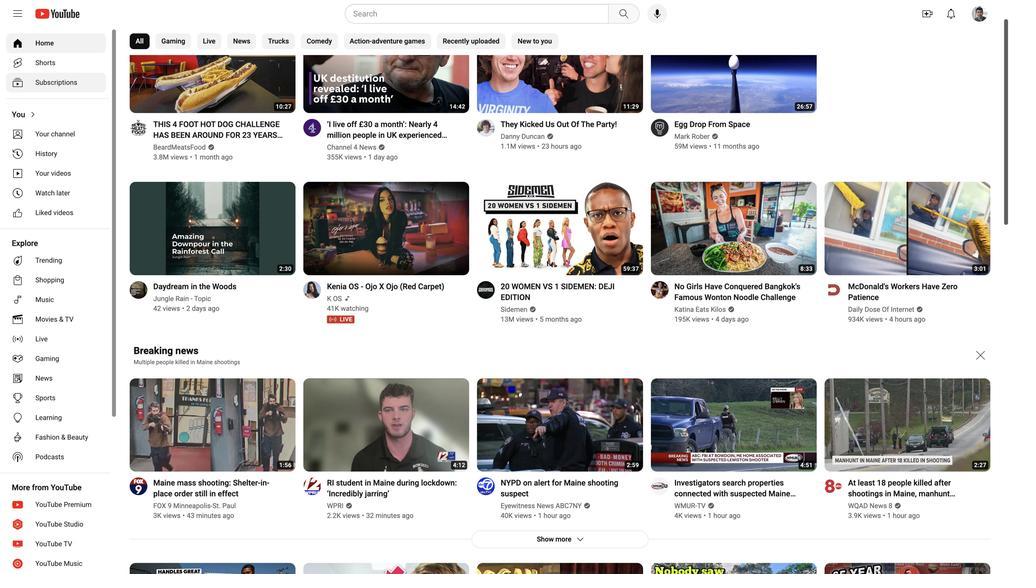 Task type: describe. For each thing, give the bounding box(es) containing it.
days for have
[[721, 315, 736, 323]]

no girls have conquered bangkok's famous wonton noodle challenge
[[675, 282, 801, 302]]

1 hour ago for with
[[708, 512, 741, 520]]

- for topic
[[191, 295, 193, 303]]

eyewitness news abc7ny image
[[477, 478, 495, 495]]

have for zero
[[922, 282, 940, 291]]

for inside nypd on alert for maine shooting suspect
[[552, 478, 562, 488]]

videos for liked videos
[[53, 209, 73, 217]]

maine inside breaking news multiple people killed in maine shootings
[[197, 359, 213, 366]]

student
[[336, 478, 363, 488]]

channel 4 news
[[327, 143, 377, 151]]

1 minute, 56 seconds element
[[279, 462, 292, 469]]

party!
[[597, 120, 617, 129]]

channel
[[51, 130, 75, 138]]

egg drop from space by mark rober 59,535,104 views 11 months ago 26 minutes element
[[675, 119, 760, 130]]

youtube for premium
[[35, 501, 62, 509]]

views for no girls have conquered bangkok's famous wonton noodle challenge
[[692, 315, 710, 323]]

10 minutes, 27 seconds element
[[276, 103, 292, 110]]

this
[[153, 120, 171, 129]]

195k
[[675, 315, 691, 323]]

news
[[175, 345, 199, 356]]

views for at least 18 people killed after shootings in maine, manhunt underway for suspect
[[864, 512, 881, 520]]

fox 9 minneapolis-st. paul image
[[130, 478, 147, 495]]

new to you
[[518, 37, 552, 45]]

4 inside this 4 foot hot dog challenge has been around for 23 years! | beardmeatsfood
[[173, 120, 177, 129]]

carpet)
[[418, 282, 445, 291]]

kenia os - ojo x ojo (red carpet) by k os 7,302 views element
[[327, 281, 445, 292]]

& for beauty
[[61, 433, 66, 441]]

1.1m
[[501, 142, 516, 150]]

views for nypd on alert for maine shooting suspect
[[515, 512, 532, 520]]

ago for connected
[[729, 512, 741, 520]]

in inside 'i live off £30 a month': nearly 4 million people in uk experienced 'destitution' last year
[[379, 130, 385, 140]]

(red
[[400, 282, 416, 291]]

- for ojo
[[361, 282, 364, 291]]

'i
[[327, 120, 331, 129]]

tv for wmur-tv
[[697, 502, 706, 510]]

2 minutes, 30 seconds element
[[279, 265, 292, 272]]

59m views
[[675, 142, 707, 150]]

20
[[501, 282, 510, 291]]

1 for 'i
[[368, 153, 372, 161]]

2:27 link
[[825, 378, 991, 473]]

at
[[848, 478, 856, 488]]

3 minutes, 1 second element
[[975, 265, 987, 272]]

for inside at least 18 people killed after shootings in maine, manhunt underway for suspect
[[885, 500, 895, 509]]

4:51 link
[[651, 378, 817, 473]]

views for 'i live off £30 a month': nearly 4 million people in uk experienced 'destitution' last year
[[345, 153, 362, 161]]

action-
[[350, 37, 372, 45]]

people for breaking
[[156, 359, 174, 366]]

hours for patience
[[895, 315, 913, 323]]

games
[[404, 37, 425, 45]]

for
[[226, 130, 240, 140]]

minutes for still
[[196, 512, 221, 520]]

youtube up the youtube premium
[[51, 483, 82, 492]]

views for daydream in the woods
[[163, 304, 180, 312]]

1 horizontal spatial music
[[64, 560, 82, 568]]

18
[[877, 478, 886, 488]]

1 hour ago for killed
[[888, 512, 920, 520]]

avatar image image
[[972, 6, 988, 22]]

people inside 'i live off £30 a month': nearly 4 million people in uk experienced 'destitution' last year
[[353, 130, 377, 140]]

ago for out
[[570, 142, 582, 150]]

11 months ago
[[714, 142, 760, 150]]

your for your videos
[[35, 169, 49, 177]]

views for mcdonald's workers have zero patience
[[866, 315, 883, 323]]

13m views
[[501, 315, 534, 323]]

3:01
[[975, 265, 987, 272]]

views for they kicked us out of the party!
[[518, 142, 536, 150]]

shorts
[[35, 59, 55, 67]]

minneapolis-
[[173, 502, 213, 510]]

no girls have conquered bangkok's famous wonton noodle challenge by katina eats kilos 195,868 views 4 days ago 8 minutes, 33 seconds element
[[675, 281, 805, 303]]

woods
[[212, 282, 237, 291]]

adventure
[[372, 37, 403, 45]]

4 minutes, 12 seconds element
[[453, 462, 466, 469]]

danny duncan
[[501, 132, 545, 141]]

14:42
[[450, 103, 466, 110]]

paul
[[222, 502, 236, 510]]

maine inside "investigators search properties connected with suspected maine shooter"
[[769, 489, 791, 498]]

action-adventure games
[[350, 37, 425, 45]]

20 women vs 1 sidemen: deji edition by sidemen 13,131,492 views 5 months ago 59 minutes element
[[501, 281, 631, 303]]

sidemen link
[[501, 305, 528, 314]]

jungle rain - topic link
[[153, 294, 212, 304]]

this 4 foot hot dog challenge has been around for 23 years! | beardmeatsfood by beardmeatsfood 3,820,833 views 1 month ago 10 minutes, 27 seconds element
[[153, 119, 284, 151]]

egg drop from space
[[675, 120, 750, 129]]

1 hour ago for maine
[[538, 512, 571, 520]]

this 4 foot hot dog challenge has been around for 23 years! | beardmeatsfood
[[153, 120, 283, 151]]

2 beardmeatsfood from the top
[[153, 143, 206, 151]]

jungle
[[153, 295, 174, 303]]

1 vertical spatial gaming
[[35, 355, 59, 363]]

ago for people
[[909, 512, 920, 520]]

shooting
[[588, 478, 619, 488]]

11 minutes, 29 seconds element
[[623, 103, 639, 110]]

sidemen image
[[477, 281, 495, 299]]

trucks
[[268, 37, 289, 45]]

hour for connected
[[714, 512, 728, 520]]

wmur-
[[675, 502, 697, 510]]

shooter
[[675, 500, 702, 509]]

os for k
[[333, 295, 342, 303]]

recently
[[443, 37, 469, 45]]

danny duncan image
[[477, 119, 495, 137]]

youtube for studio
[[35, 520, 62, 528]]

daily dose of internet
[[848, 305, 915, 313]]

at least 18 people killed after shootings in maine, manhunt underway for suspect
[[848, 478, 951, 509]]

youtube for music
[[35, 560, 62, 568]]

they kicked us out of the party!
[[501, 120, 617, 129]]

wmur tv image
[[651, 478, 669, 495]]

of inside they kicked us out of the party! by danny duncan 1,111,488 views 23 hours ago 11 minutes, 29 seconds element
[[571, 120, 579, 129]]

8:33
[[801, 265, 813, 272]]

fox 9 minneapolis-st. paul
[[153, 502, 236, 510]]

1 ojo from the left
[[365, 282, 377, 291]]

'i live off £30 a month': nearly 4 million people in uk experienced 'destitution' last year by channel 4 news 355,241 views 1 day ago 14 minutes, 42 seconds element
[[327, 119, 458, 151]]

maine mass shooting: shelter-in- place order still in effect
[[153, 478, 270, 498]]

ago for £30
[[386, 153, 398, 161]]

explore
[[12, 239, 38, 248]]

months for 1
[[546, 315, 569, 323]]

lockdown:
[[421, 478, 457, 488]]

1 vertical spatial 23
[[542, 142, 550, 150]]

women
[[512, 282, 541, 291]]

live inside tab list
[[203, 37, 216, 45]]

more
[[556, 535, 572, 543]]

k os link
[[327, 294, 343, 304]]

uploaded
[[471, 37, 500, 45]]

liked videos
[[35, 209, 73, 217]]

3.8m
[[153, 153, 169, 161]]

0 vertical spatial tv
[[65, 315, 74, 323]]

daily
[[848, 305, 863, 313]]

1:56
[[279, 462, 292, 469]]

10:27
[[276, 103, 292, 110]]

eyewitness news abc7ny
[[501, 502, 582, 510]]

premium
[[64, 501, 92, 509]]

eyewitness
[[501, 502, 535, 510]]

channel 4 news image
[[304, 119, 321, 137]]

they kicked us out of the party! by danny duncan 1,111,488 views 23 hours ago 11 minutes, 29 seconds element
[[501, 119, 617, 130]]

watch
[[35, 189, 55, 197]]

fashion
[[35, 433, 60, 441]]

has
[[153, 130, 169, 140]]

3.9k
[[848, 512, 862, 520]]

nypd on alert for maine shooting suspect by eyewitness news abc7ny 40,729 views 1 hour ago 2 minutes, 59 seconds element
[[501, 478, 631, 499]]

views for ri student in maine during lockdown: 'incredibly jarring'
[[343, 512, 360, 520]]

1 for at
[[888, 512, 892, 520]]

hour for for
[[544, 512, 558, 520]]

danny
[[501, 132, 520, 141]]

4 down kilos
[[716, 315, 720, 323]]

year
[[385, 141, 400, 151]]

conquered
[[725, 282, 763, 291]]

news inside "link"
[[537, 502, 554, 510]]

day
[[374, 153, 385, 161]]

maine,
[[894, 489, 917, 498]]

maine inside maine mass shooting: shelter-in- place order still in effect
[[153, 478, 175, 488]]

in inside breaking news multiple people killed in maine shootings
[[191, 359, 195, 366]]

a
[[375, 120, 379, 129]]

3.8m views
[[153, 153, 188, 161]]

at least 18 people killed after shootings in maine, manhunt underway for suspect by wqad news 8 3,907 views 1 hour ago 2 minutes, 27 seconds element
[[848, 478, 979, 509]]

beardmeatsfood image
[[130, 119, 147, 137]]

wpri image
[[304, 478, 321, 495]]

your for your channel
[[35, 130, 49, 138]]

of inside daily dose of internet link
[[882, 305, 889, 313]]

least
[[858, 478, 875, 488]]

2 minutes, 27 seconds element
[[975, 462, 987, 469]]

'destitution'
[[327, 141, 368, 151]]

jungle rain - topic
[[153, 295, 211, 303]]

jungle rain - topic image
[[130, 281, 147, 299]]

egg
[[675, 120, 688, 129]]

daily dose of internet image
[[825, 281, 843, 299]]

more from youtube
[[12, 483, 82, 492]]

4 days ago
[[716, 315, 749, 323]]

9
[[168, 502, 172, 510]]

43
[[187, 512, 195, 520]]

multiple
[[134, 359, 155, 366]]



Task type: vqa. For each thing, say whether or not it's contained in the screenshot.


Task type: locate. For each thing, give the bounding box(es) containing it.
maine mass shooting: shelter-in-place order still in effect by fox 9 minneapolis-st. paul 3,022 views 43 minutes ago 1 minute, 56 seconds element
[[153, 478, 284, 499]]

beardmeatsfood link
[[153, 142, 207, 152]]

1 horizontal spatial for
[[885, 500, 895, 509]]

1 left day
[[368, 153, 372, 161]]

0 vertical spatial live
[[203, 37, 216, 45]]

killed down news
[[175, 359, 189, 366]]

0 horizontal spatial for
[[552, 478, 562, 488]]

0 horizontal spatial ojo
[[365, 282, 377, 291]]

ago down year
[[386, 153, 398, 161]]

killed for least
[[914, 478, 933, 488]]

views for maine mass shooting: shelter-in- place order still in effect
[[163, 512, 181, 520]]

new
[[518, 37, 532, 45]]

1 horizontal spatial 23
[[542, 142, 550, 150]]

mark rober image
[[651, 119, 669, 137]]

months right 5
[[546, 315, 569, 323]]

ago for shelter-
[[223, 512, 234, 520]]

x
[[379, 282, 384, 291]]

shootings inside at least 18 people killed after shootings in maine, manhunt underway for suspect
[[848, 489, 883, 498]]

0 horizontal spatial have
[[705, 282, 723, 291]]

people
[[353, 130, 377, 140], [156, 359, 174, 366], [888, 478, 912, 488]]

1 vertical spatial &
[[61, 433, 66, 441]]

0 horizontal spatial os
[[333, 295, 342, 303]]

the
[[581, 120, 595, 129]]

trending link
[[6, 251, 106, 270], [6, 251, 106, 270]]

4:51
[[801, 462, 813, 469]]

your videos
[[35, 169, 71, 177]]

os for kenia
[[349, 282, 359, 291]]

0 vertical spatial music
[[35, 296, 54, 304]]

0 horizontal spatial live
[[35, 335, 48, 343]]

ago down ri student in maine during lockdown: 'incredibly jarring' by wpri 2,275 views 32 minutes ago 4 minutes, 12 seconds 'element'
[[402, 512, 414, 520]]

0 horizontal spatial of
[[571, 120, 579, 129]]

maine inside nypd on alert for maine shooting suspect
[[564, 478, 586, 488]]

maine down news
[[197, 359, 213, 366]]

0 horizontal spatial months
[[546, 315, 569, 323]]

tab list containing all
[[130, 28, 559, 55]]

1 horizontal spatial have
[[922, 282, 940, 291]]

rain
[[176, 295, 189, 303]]

1 vertical spatial months
[[546, 315, 569, 323]]

1 horizontal spatial minutes
[[376, 512, 400, 520]]

0 horizontal spatial gaming
[[35, 355, 59, 363]]

news left 'trucks'
[[233, 37, 250, 45]]

dog
[[218, 120, 234, 129]]

1 horizontal spatial suspect
[[897, 500, 924, 509]]

youtube up youtube music
[[35, 540, 62, 548]]

0 horizontal spatial hours
[[551, 142, 569, 150]]

hour down at least 18 people killed after shootings in maine, manhunt underway for suspect on the right of page
[[893, 512, 907, 520]]

1 hour from the left
[[544, 512, 558, 520]]

0 vertical spatial people
[[353, 130, 377, 140]]

ago for maine
[[402, 512, 414, 520]]

ago down the
[[570, 142, 582, 150]]

- left x
[[361, 282, 364, 291]]

katina eats kilos link
[[675, 305, 727, 314]]

tv down studio
[[64, 540, 72, 548]]

music down youtube tv
[[64, 560, 82, 568]]

26 minutes, 57 seconds element
[[797, 103, 813, 110]]

people up maine,
[[888, 478, 912, 488]]

killed inside breaking news multiple people killed in maine shootings
[[175, 359, 189, 366]]

os
[[349, 282, 359, 291], [333, 295, 342, 303]]

1 horizontal spatial months
[[723, 142, 747, 150]]

wpri link
[[327, 501, 344, 511]]

41k
[[327, 304, 339, 312]]

& right movies
[[59, 315, 63, 323]]

1 vertical spatial hours
[[895, 315, 913, 323]]

1 horizontal spatial -
[[361, 282, 364, 291]]

videos for your videos
[[51, 169, 71, 177]]

views down channel 4 news link at top left
[[345, 153, 362, 161]]

0 vertical spatial months
[[723, 142, 747, 150]]

shelter-
[[233, 478, 261, 488]]

& for tv
[[59, 315, 63, 323]]

1 vertical spatial killed
[[914, 478, 933, 488]]

maine up abc7ny
[[564, 478, 586, 488]]

3 hour from the left
[[893, 512, 907, 520]]

views for egg drop from space
[[690, 142, 707, 150]]

0 horizontal spatial music
[[35, 296, 54, 304]]

wqad
[[848, 502, 868, 510]]

youtube up youtube tv
[[35, 520, 62, 528]]

people for at
[[888, 478, 912, 488]]

have up wonton
[[705, 282, 723, 291]]

you
[[12, 110, 25, 119]]

youtube down more from youtube
[[35, 501, 62, 509]]

0 horizontal spatial people
[[156, 359, 174, 366]]

2.2k
[[327, 512, 341, 520]]

views for this 4 foot hot dog challenge has been around for 23 years! | beardmeatsfood
[[171, 153, 188, 161]]

1 vertical spatial live
[[35, 335, 48, 343]]

news left 8
[[870, 502, 887, 510]]

months for space
[[723, 142, 747, 150]]

have
[[705, 282, 723, 291], [922, 282, 940, 291]]

minutes right 32
[[376, 512, 400, 520]]

1 down the eyewitness news abc7ny "link" on the bottom of the page
[[538, 512, 542, 520]]

k os
[[327, 295, 342, 303]]

mass
[[177, 478, 196, 488]]

1 horizontal spatial days
[[721, 315, 736, 323]]

ago down noodle
[[738, 315, 749, 323]]

have for conquered
[[705, 282, 723, 291]]

last
[[370, 141, 383, 151]]

killed inside at least 18 people killed after shootings in maine, manhunt underway for suspect
[[914, 478, 933, 488]]

in down news
[[191, 359, 195, 366]]

in inside maine mass shooting: shelter-in- place order still in effect
[[210, 489, 216, 498]]

views down 9
[[163, 512, 181, 520]]

your
[[35, 130, 49, 138], [35, 169, 49, 177]]

in left the uk
[[379, 130, 385, 140]]

1 vertical spatial days
[[721, 315, 736, 323]]

0 vertical spatial of
[[571, 120, 579, 129]]

ago for space
[[748, 142, 760, 150]]

youtube down youtube tv
[[35, 560, 62, 568]]

years!
[[253, 130, 279, 140]]

0 vertical spatial gaming
[[161, 37, 185, 45]]

ojo right x
[[386, 282, 398, 291]]

ago down internet
[[914, 315, 926, 323]]

1 hour ago
[[538, 512, 571, 520], [708, 512, 741, 520], [888, 512, 920, 520]]

£30
[[359, 120, 373, 129]]

people down £30
[[353, 130, 377, 140]]

4 minutes, 51 seconds element
[[801, 462, 813, 469]]

investigators search properties connected with suspected maine shooter link
[[675, 478, 805, 509]]

2:59 link
[[477, 378, 643, 473]]

hour for people
[[893, 512, 907, 520]]

1 horizontal spatial people
[[353, 130, 377, 140]]

ojo
[[365, 282, 377, 291], [386, 282, 398, 291]]

4:12 link
[[304, 378, 469, 473]]

1 for nypd
[[538, 512, 542, 520]]

in up jarring'
[[365, 478, 371, 488]]

maine mass shooting: shelter-in- place order still in effect link
[[153, 478, 284, 499]]

1 horizontal spatial ojo
[[386, 282, 398, 291]]

1 hour ago down with in the right bottom of the page
[[708, 512, 741, 520]]

2 have from the left
[[922, 282, 940, 291]]

0 horizontal spatial 23
[[242, 130, 251, 140]]

views down danny duncan "link"
[[518, 142, 536, 150]]

daydream in the woods by jungle rain - topic 42 views 2 days ago 2 minutes, 30 seconds element
[[153, 281, 237, 292]]

2 minutes from the left
[[376, 512, 400, 520]]

views down rober
[[690, 142, 707, 150]]

liked
[[35, 209, 52, 217]]

views down beardmeatsfood link
[[171, 153, 188, 161]]

32 minutes ago
[[366, 512, 414, 520]]

- right rain
[[191, 295, 193, 303]]

ago for hot
[[221, 153, 233, 161]]

show more button
[[472, 531, 649, 548]]

your up history
[[35, 130, 49, 138]]

k os image
[[304, 281, 321, 299]]

3 1 hour ago from the left
[[888, 512, 920, 520]]

katina eats kilos image
[[651, 281, 669, 299]]

hours for of
[[551, 142, 569, 150]]

42 views
[[153, 304, 180, 312]]

tab list
[[130, 28, 559, 55]]

0 horizontal spatial -
[[191, 295, 193, 303]]

2 vertical spatial tv
[[64, 540, 72, 548]]

eats
[[696, 305, 709, 313]]

1 have from the left
[[705, 282, 723, 291]]

people inside breaking news multiple people killed in maine shootings
[[156, 359, 174, 366]]

1:56 link
[[130, 378, 296, 473]]

news up sports at the left of page
[[35, 374, 53, 382]]

mark rober
[[675, 132, 710, 141]]

355k
[[327, 153, 343, 161]]

1 vertical spatial for
[[885, 500, 895, 509]]

fox 9 minneapolis-st. paul link
[[153, 501, 237, 511]]

1 horizontal spatial gaming
[[161, 37, 185, 45]]

shootings inside breaking news multiple people killed in maine shootings
[[214, 359, 240, 366]]

wqad news 8
[[848, 502, 893, 510]]

ago down abc7ny
[[559, 512, 571, 520]]

videos down later
[[53, 209, 73, 217]]

people inside at least 18 people killed after shootings in maine, manhunt underway for suspect
[[888, 478, 912, 488]]

os right kenia
[[349, 282, 359, 291]]

&
[[59, 315, 63, 323], [61, 433, 66, 441]]

tv for youtube tv
[[64, 540, 72, 548]]

podcasts
[[35, 453, 64, 461]]

4 up 355k views
[[354, 143, 358, 151]]

you link
[[6, 105, 106, 124], [6, 105, 106, 124]]

ago down paul
[[223, 512, 234, 520]]

0 vertical spatial days
[[192, 304, 206, 312]]

0 vertical spatial hours
[[551, 142, 569, 150]]

for
[[552, 478, 562, 488], [885, 500, 895, 509]]

nypd on alert for maine shooting suspect link
[[501, 478, 631, 499]]

ago for zero
[[914, 315, 926, 323]]

None search field
[[327, 4, 642, 24]]

1 horizontal spatial shootings
[[848, 489, 883, 498]]

ri student in maine during lockdown: 'incredibly jarring' by wpri 2,275 views 32 minutes ago 4 minutes, 12 seconds element
[[327, 478, 458, 499]]

shorts link
[[6, 53, 106, 73], [6, 53, 106, 73]]

ago for for
[[559, 512, 571, 520]]

in up 8
[[885, 489, 892, 498]]

1 for this
[[194, 153, 198, 161]]

views right 2.2k
[[343, 512, 360, 520]]

minutes for jarring'
[[376, 512, 400, 520]]

internet
[[891, 305, 915, 313]]

1 horizontal spatial hour
[[714, 512, 728, 520]]

1 left the month
[[194, 153, 198, 161]]

2 1 hour ago from the left
[[708, 512, 741, 520]]

0 vertical spatial your
[[35, 130, 49, 138]]

2 minutes, 59 seconds element
[[627, 462, 639, 469]]

2 horizontal spatial 1 hour ago
[[888, 512, 920, 520]]

0 vertical spatial for
[[552, 478, 562, 488]]

23 down duncan
[[542, 142, 550, 150]]

1 right 4k views
[[708, 512, 712, 520]]

later
[[56, 189, 70, 197]]

investigators search properties connected with suspected maine shooter by wmur-tv 4,005 views 1 hour ago 4 minutes, 51 seconds element
[[675, 478, 805, 509]]

0 vertical spatial os
[[349, 282, 359, 291]]

1 vertical spatial music
[[64, 560, 82, 568]]

views down sidemen link in the bottom of the page
[[516, 315, 534, 323]]

1 for investigators
[[708, 512, 712, 520]]

4 right "nearly"
[[433, 120, 438, 129]]

0 horizontal spatial minutes
[[196, 512, 221, 520]]

1 vertical spatial shootings
[[848, 489, 883, 498]]

0 vertical spatial 23
[[242, 130, 251, 140]]

4 up "been"
[[173, 120, 177, 129]]

suspect inside at least 18 people killed after shootings in maine, manhunt underway for suspect
[[897, 500, 924, 509]]

subscriptions link
[[6, 73, 106, 92], [6, 73, 106, 92]]

show more
[[537, 535, 572, 543]]

suspect down nypd
[[501, 489, 529, 498]]

you
[[541, 37, 552, 45]]

ago for 1
[[571, 315, 582, 323]]

1 hour ago down the eyewitness news abc7ny "link" on the bottom of the page
[[538, 512, 571, 520]]

1 month ago
[[194, 153, 233, 161]]

ago down topic
[[208, 304, 220, 312]]

0 vertical spatial &
[[59, 315, 63, 323]]

have inside the mcdonald's workers have zero patience
[[922, 282, 940, 291]]

for right the alert
[[552, 478, 562, 488]]

in left the
[[191, 282, 197, 291]]

1 beardmeatsfood from the top
[[153, 141, 214, 151]]

days for the
[[192, 304, 206, 312]]

2 horizontal spatial people
[[888, 478, 912, 488]]

days down topic
[[192, 304, 206, 312]]

studio
[[64, 520, 83, 528]]

0 vertical spatial videos
[[51, 169, 71, 177]]

abc7ny
[[556, 502, 582, 510]]

2 your from the top
[[35, 169, 49, 177]]

1 vertical spatial of
[[882, 305, 889, 313]]

views for investigators search properties connected with suspected maine shooter
[[685, 512, 702, 520]]

Show more text field
[[537, 535, 572, 543]]

1 day ago
[[368, 153, 398, 161]]

ago down 20 women vs 1 sidemen: deji edition link
[[571, 315, 582, 323]]

youtube for tv
[[35, 540, 62, 548]]

shopping
[[35, 276, 64, 284]]

your videos link
[[6, 164, 106, 183], [6, 164, 106, 183]]

channel 4 news link
[[327, 142, 377, 152]]

1 horizontal spatial killed
[[914, 478, 933, 488]]

1 horizontal spatial hours
[[895, 315, 913, 323]]

months right 11
[[723, 142, 747, 150]]

beardmeatsfood inside this 4 foot hot dog challenge has been around for 23 years! | beardmeatsfood
[[153, 141, 214, 151]]

gaming down movies
[[35, 355, 59, 363]]

views down dose
[[866, 315, 883, 323]]

ago down at least 18 people killed after shootings in maine, manhunt underway for suspect by wqad news 8 3,907 views 1 hour ago 2 minutes, 27 seconds element
[[909, 512, 920, 520]]

on
[[523, 478, 532, 488]]

59:37
[[623, 265, 639, 272]]

maine inside ri student in maine during lockdown: 'incredibly jarring'
[[373, 478, 395, 488]]

1 horizontal spatial 1 hour ago
[[708, 512, 741, 520]]

investigators
[[675, 478, 721, 488]]

people down breaking
[[156, 359, 174, 366]]

5
[[540, 315, 544, 323]]

gaming right all
[[161, 37, 185, 45]]

tv right movies
[[65, 315, 74, 323]]

shootings
[[214, 359, 240, 366], [848, 489, 883, 498]]

1 horizontal spatial os
[[349, 282, 359, 291]]

suspected
[[730, 489, 767, 498]]

bangkok's
[[765, 282, 801, 291]]

your up 'watch'
[[35, 169, 49, 177]]

all
[[136, 37, 144, 45]]

maine up place
[[153, 478, 175, 488]]

1 vertical spatial people
[[156, 359, 174, 366]]

killed for news
[[175, 359, 189, 366]]

13m
[[501, 315, 515, 323]]

tv down connected
[[697, 502, 706, 510]]

23 right "for"
[[242, 130, 251, 140]]

during
[[397, 478, 419, 488]]

have inside no girls have conquered bangkok's famous wonton noodle challenge
[[705, 282, 723, 291]]

nypd
[[501, 478, 521, 488]]

live status
[[327, 315, 355, 323]]

news down nypd on alert for maine shooting suspect
[[537, 502, 554, 510]]

1 vertical spatial suspect
[[897, 500, 924, 509]]

0 vertical spatial shootings
[[214, 359, 240, 366]]

4 inside 'i live off £30 a month': nearly 4 million people in uk experienced 'destitution' last year
[[433, 120, 438, 129]]

2 hour from the left
[[714, 512, 728, 520]]

1 vertical spatial os
[[333, 295, 342, 303]]

of right dose
[[882, 305, 889, 313]]

1 inside 20 women vs 1 sidemen: deji edition
[[555, 282, 559, 291]]

wqad news 8 link
[[848, 501, 894, 511]]

views down jungle
[[163, 304, 180, 312]]

Search text field
[[353, 7, 606, 20]]

around
[[192, 130, 224, 140]]

ago down "investigators search properties connected with suspected maine shooter"
[[729, 512, 741, 520]]

1 vertical spatial tv
[[697, 502, 706, 510]]

1 horizontal spatial live
[[203, 37, 216, 45]]

jarring'
[[365, 489, 389, 498]]

0 vertical spatial suspect
[[501, 489, 529, 498]]

mcdonald's
[[848, 282, 889, 291]]

0 horizontal spatial killed
[[175, 359, 189, 366]]

os right k
[[333, 295, 342, 303]]

in inside ri student in maine during lockdown: 'incredibly jarring'
[[365, 478, 371, 488]]

1 minutes from the left
[[196, 512, 221, 520]]

views for 20 women vs 1 sidemen: deji edition
[[516, 315, 534, 323]]

4 down daily dose of internet link
[[890, 315, 894, 323]]

8 minutes, 33 seconds element
[[801, 265, 813, 272]]

wqad news 8 image
[[825, 478, 843, 495]]

hours down internet
[[895, 315, 913, 323]]

0 vertical spatial killed
[[175, 359, 189, 366]]

0 horizontal spatial 1 hour ago
[[538, 512, 571, 520]]

1 vertical spatial -
[[191, 295, 193, 303]]

suspect
[[501, 489, 529, 498], [897, 500, 924, 509]]

1 vertical spatial your
[[35, 169, 49, 177]]

of right out
[[571, 120, 579, 129]]

ojo left x
[[365, 282, 377, 291]]

1 right vs
[[555, 282, 559, 291]]

1 horizontal spatial of
[[882, 305, 889, 313]]

2 vertical spatial people
[[888, 478, 912, 488]]

wmur-tv link
[[675, 501, 707, 511]]

1 vertical spatial videos
[[53, 209, 73, 217]]

42
[[153, 304, 161, 312]]

ago right the month
[[221, 153, 233, 161]]

gaming inside tab list
[[161, 37, 185, 45]]

0 horizontal spatial hour
[[544, 512, 558, 520]]

2 horizontal spatial hour
[[893, 512, 907, 520]]

0 horizontal spatial days
[[192, 304, 206, 312]]

have left 'zero'
[[922, 282, 940, 291]]

23
[[242, 130, 251, 140], [542, 142, 550, 150]]

ago down space
[[748, 142, 760, 150]]

duncan
[[522, 132, 545, 141]]

1 your from the top
[[35, 130, 49, 138]]

14 minutes, 42 seconds element
[[450, 103, 466, 110]]

hour down the eyewitness news abc7ny "link" on the bottom of the page
[[544, 512, 558, 520]]

2 ojo from the left
[[386, 282, 398, 291]]

views down wmur-tv link
[[685, 512, 702, 520]]

mcdonald's workers have zero patience by daily dose of internet 934,010 views 4 hours ago 3 minutes, 1 second element
[[848, 281, 979, 303]]

23 inside this 4 foot hot dog challenge has been around for 23 years! | beardmeatsfood
[[242, 130, 251, 140]]

wpri
[[327, 502, 344, 510]]

hours down they kicked us out of the party!
[[551, 142, 569, 150]]

views down wqad news 8 link
[[864, 512, 881, 520]]

views down katina eats kilos link
[[692, 315, 710, 323]]

videos up later
[[51, 169, 71, 177]]

0 horizontal spatial suspect
[[501, 489, 529, 498]]

ago for woods
[[208, 304, 220, 312]]

properties
[[748, 478, 784, 488]]

music up movies
[[35, 296, 54, 304]]

vs
[[543, 282, 553, 291]]

1 hour ago down 8
[[888, 512, 920, 520]]

59 minutes, 37 seconds element
[[623, 265, 639, 272]]

59:37 link
[[477, 182, 643, 276]]

minutes down the st.
[[196, 512, 221, 520]]

from
[[32, 483, 49, 492]]

views down the eyewitness at the bottom
[[515, 512, 532, 520]]

& left beauty on the bottom left
[[61, 433, 66, 441]]

suspect inside nypd on alert for maine shooting suspect
[[501, 489, 529, 498]]

for down maine,
[[885, 500, 895, 509]]

in down shooting:
[[210, 489, 216, 498]]

in inside at least 18 people killed after shootings in maine, manhunt underway for suspect
[[885, 489, 892, 498]]

|
[[281, 130, 283, 140]]

news up day
[[359, 143, 377, 151]]

1 1 hour ago from the left
[[538, 512, 571, 520]]

maine down properties
[[769, 489, 791, 498]]

0 vertical spatial -
[[361, 282, 364, 291]]

0 horizontal spatial shootings
[[214, 359, 240, 366]]

daydream in the woods
[[153, 282, 237, 291]]

ago for conquered
[[738, 315, 749, 323]]



